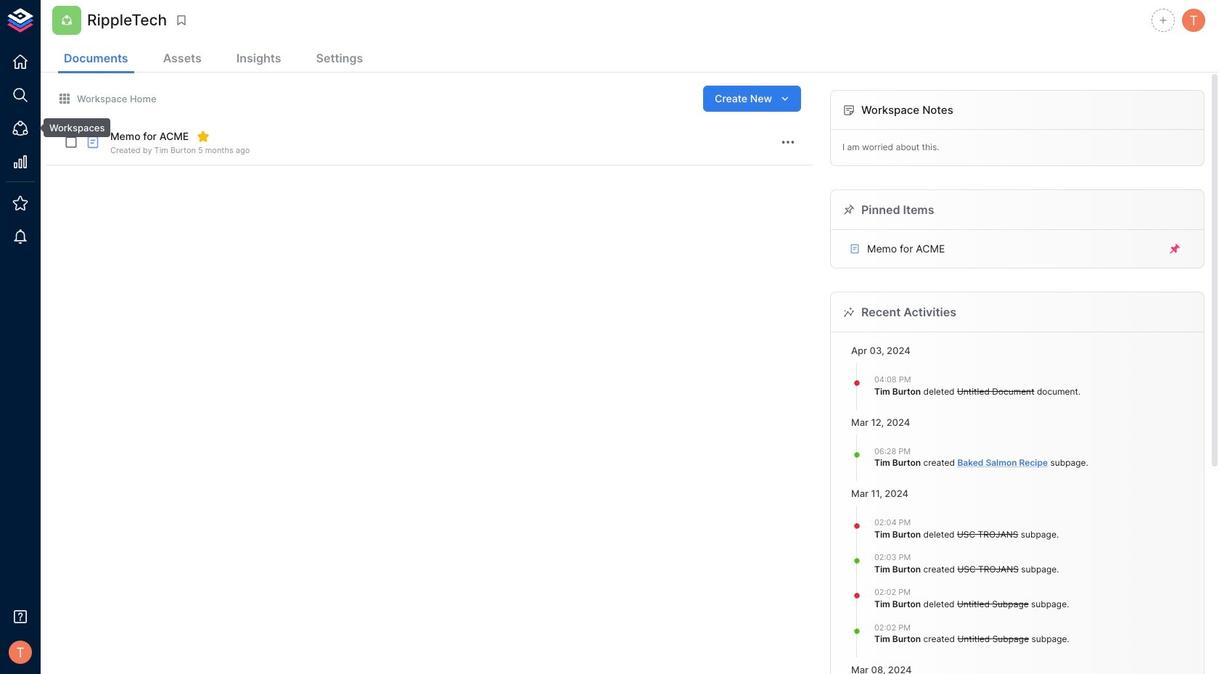 Task type: vqa. For each thing, say whether or not it's contained in the screenshot.
remove favorite icon
yes



Task type: describe. For each thing, give the bounding box(es) containing it.
unpin image
[[1169, 243, 1182, 256]]



Task type: locate. For each thing, give the bounding box(es) containing it.
remove favorite image
[[197, 130, 210, 143]]

tooltip
[[33, 118, 111, 137]]

bookmark image
[[175, 14, 188, 27]]



